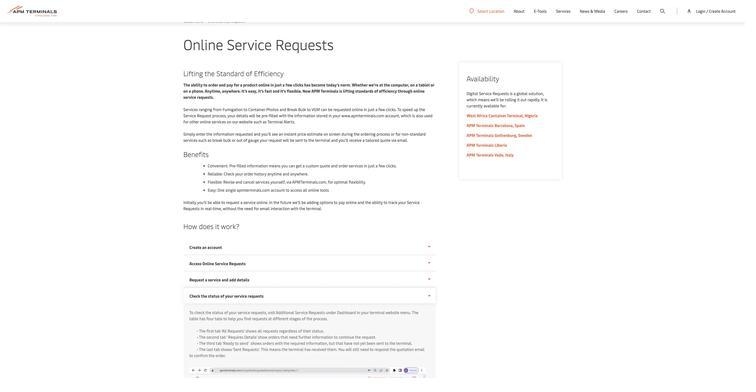 Task type: locate. For each thing, give the bounding box(es) containing it.
0 vertical spatial sent
[[295, 138, 303, 143]]

2 • from the top
[[197, 335, 198, 340]]

means up available
[[478, 97, 490, 102]]

be inside "simply enter the information requested and you'll see an instant price estimate on screen during the ordering process or for non-standard services such as break bulk or out of gauge your request will be sent to the terminal and you'll receive a tailored quote via email."
[[290, 138, 294, 143]]

orders
[[268, 335, 280, 340], [263, 341, 274, 347]]

it right does
[[215, 222, 219, 231]]

3 • from the top
[[197, 341, 198, 347]]

tools
[[538, 8, 547, 14]]

1 horizontal spatial it
[[517, 97, 520, 102]]

global home link
[[183, 19, 203, 24]]

1 vertical spatial an
[[202, 245, 207, 251]]

0 vertical spatial requests
[[248, 294, 264, 299]]

optimal
[[334, 180, 348, 185]]

1 vertical spatial to
[[189, 310, 193, 316]]

such down enter
[[198, 138, 207, 143]]

with down future
[[291, 206, 298, 212]]

second
[[207, 335, 219, 340]]

all
[[303, 188, 307, 193], [258, 329, 262, 334]]

will
[[249, 113, 255, 119], [283, 138, 289, 143], [346, 347, 352, 353]]

gauge
[[248, 138, 259, 143]]

details inside services ranging from fumigation to container photos and break bulk to vgm can be requested online in just a few clicks. to speed up the service request process, your details will be pre-filled with the information stored in your www.apmterminals.com account, which is also used for other online services on our website such as terminal alerts.
[[236, 113, 248, 119]]

2 vertical spatial order
[[244, 171, 253, 177]]

from
[[213, 107, 222, 112]]

0 horizontal spatial anywhere.
[[222, 88, 241, 94]]

receive
[[349, 138, 362, 143]]

at right 'we're'
[[379, 82, 383, 88]]

1 horizontal spatial ability
[[372, 200, 383, 205]]

sweden
[[518, 133, 532, 138]]

as left break
[[208, 138, 211, 143]]

terminal. up quotation
[[396, 341, 412, 347]]

the inside the ability to order and pay for a product online in just a few clicks has become today's norm. whether we're at the computer, on a tablet or on a phone. anytime, anywhere. it's easy, it's fast and it's flexible. now apm terminals is lifting standards of efficiency through online service requests.
[[183, 82, 190, 88]]

track
[[388, 200, 397, 205]]

service down add
[[234, 294, 247, 299]]

services inside services ranging from fumigation to container photos and break bulk to vgm can be requested online in just a few clicks. to speed up the service request process, your details will be pre-filled with the information stored in your www.apmterminals.com account, which is also used for other online services on our website such as terminal alerts.
[[212, 119, 226, 125]]

is inside the ability to order and pay for a product online in just a few clicks has become today's norm. whether we're at the computer, on a tablet or on a phone. anytime, anywhere. it's easy, it's fast and it's flexible. now apm terminals is lifting standards of efficiency through online service requests.
[[339, 88, 342, 94]]

2 vertical spatial online
[[202, 261, 214, 267]]

service inside the request a service and add details dropdown button
[[208, 278, 221, 283]]

requests inside to check the status of your service requests, visit additional service requests under dashboard in your terminal website menu. the table has four tabs to help you find requests at different stages of the process.
[[252, 317, 267, 322]]

quote right "custom"
[[320, 163, 330, 169]]

0 vertical spatial with
[[279, 113, 287, 119]]

1 vertical spatial can
[[289, 163, 295, 169]]

be inside digital service requests is a global solution, which means we'll be rolling it out rapidly. it is currently available for:
[[500, 97, 504, 102]]

2 vertical spatial or
[[232, 138, 236, 143]]

benefits
[[183, 150, 209, 159]]

0 vertical spatial need
[[244, 206, 253, 212]]

1 horizontal spatial can
[[321, 107, 327, 112]]

apm
[[311, 88, 320, 94], [467, 123, 475, 128], [467, 133, 475, 138], [467, 143, 475, 148], [467, 153, 475, 158]]

global
[[183, 19, 193, 24]]

0 horizontal spatial services
[[183, 107, 198, 112]]

request inside "simply enter the information requested and you'll see an instant price estimate on screen during the ordering process or for non-standard services such as break bulk or out of gauge your request will be sent to the terminal and you'll receive a tailored quote via email."
[[269, 138, 282, 143]]

or for simply enter the information requested and you'll see an instant price estimate on screen during the ordering process or for non-standard services such as break bulk or out of gauge your request will be sent to the terminal and you'll receive a tailored quote via email.
[[232, 138, 236, 143]]

check inside dropdown button
[[189, 294, 200, 299]]

clicks. inside services ranging from fumigation to container photos and break bulk to vgm can be requested online in just a few clicks. to speed up the service request process, your details will be pre-filled with the information stored in your www.apmterminals.com account, which is also used for other online services on our website such as terminal alerts.
[[386, 107, 397, 112]]

0 horizontal spatial as
[[208, 138, 211, 143]]

0 horizontal spatial email
[[260, 206, 270, 212]]

1 clicks. from the top
[[386, 107, 397, 112]]

1 vertical spatial will
[[283, 138, 289, 143]]

2 clicks. from the top
[[386, 163, 397, 169]]

an inside dropdown button
[[202, 245, 207, 251]]

0 vertical spatial account
[[271, 188, 285, 193]]

0 horizontal spatial sent
[[295, 138, 303, 143]]

lifting
[[343, 88, 354, 94]]

1 vertical spatial all
[[258, 329, 262, 334]]

requests inside the initially you'll be able to request a service online. in the future we'll be adding options to pay online and the ability to track your service requests in real-time, without the need for email interaction with the terminal.
[[183, 206, 200, 212]]

1 horizontal spatial services
[[556, 8, 571, 14]]

ability left track at the bottom
[[372, 200, 383, 205]]

or inside the ability to order and pay for a product online in just a few clicks has become today's norm. whether we're at the computer, on a tablet or on a phone. anytime, anywhere. it's easy, it's fast and it's flexible. now apm terminals is lifting standards of efficiency through online service requests.
[[431, 82, 435, 88]]

and right the revise
[[236, 180, 242, 185]]

0 horizontal spatial quote
[[320, 163, 330, 169]]

convenient: pre-filled information means you can get a custom quote and order services in just a few clicks.
[[208, 163, 397, 169]]

1 vertical spatial container
[[489, 113, 506, 119]]

0 vertical spatial status
[[208, 294, 219, 299]]

details'
[[244, 335, 257, 340]]

website
[[239, 119, 253, 125], [386, 310, 399, 316]]

pay inside the initially you'll be able to request a service online. in the future we'll be adding options to pay online and the ability to track your service requests in real-time, without the need for email interaction with the terminal.
[[339, 200, 345, 205]]

pay right options
[[339, 200, 345, 205]]

requested inside services ranging from fumigation to container photos and break bulk to vgm can be requested online in just a few clicks. to speed up the service request process, your details will be pre-filled with the information stored in your www.apmterminals.com account, which is also used for other online services on our website such as terminal alerts.
[[333, 107, 351, 112]]

orders up this
[[263, 341, 274, 347]]

account down yourself,
[[271, 188, 285, 193]]

order for lifting the standard of efficiency
[[208, 82, 218, 88]]

1 vertical spatial with
[[291, 206, 298, 212]]

2 it's from the left
[[280, 88, 286, 94]]

all right access
[[303, 188, 307, 193]]

or right process
[[391, 132, 395, 137]]

0 vertical spatial container
[[248, 107, 265, 112]]

terminals down apm terminals liberia
[[476, 153, 494, 158]]

'
[[227, 335, 227, 340]]

service down phone.
[[183, 95, 196, 100]]

1 vertical spatial as
[[208, 138, 211, 143]]

yourself,
[[270, 180, 286, 185]]

with up alerts.
[[279, 113, 287, 119]]

spain
[[515, 123, 525, 128]]

nigeria
[[525, 113, 538, 119]]

website inside to check the status of your service requests, visit additional service requests under dashboard in your terminal website menu. the table has four tabs to help you find requests at different stages of the process.
[[386, 310, 399, 316]]

terminal inside "simply enter the information requested and you'll see an instant price estimate on screen during the ordering process or for non-standard services such as break bulk or out of gauge your request will be sent to the terminal and you'll receive a tailored quote via email."
[[315, 138, 330, 143]]

such
[[254, 119, 262, 125], [198, 138, 207, 143]]

website inside services ranging from fumigation to container photos and break bulk to vgm can be requested online in just a few clicks. to speed up the service request process, your details will be pre-filled with the information stored in your www.apmterminals.com account, which is also used for other online services on our website such as terminal alerts.
[[239, 119, 253, 125]]

filled down the photos at the left top of page
[[269, 113, 278, 119]]

means up anytime at the left top of page
[[269, 163, 281, 169]]

requests up requests,
[[248, 294, 264, 299]]

0 horizontal spatial you
[[237, 317, 243, 322]]

email down online. at the left bottom of the page
[[260, 206, 270, 212]]

terminal inside to check the status of your service requests, visit additional service requests under dashboard in your terminal website menu. the table has four tabs to help you find requests at different stages of the process.
[[370, 310, 385, 316]]

status inside to check the status of your service requests, visit additional service requests under dashboard in your terminal website menu. the table has four tabs to help you find requests at different stages of the process.
[[212, 310, 223, 316]]

required
[[291, 341, 305, 347]]

services inside services ranging from fumigation to container photos and break bulk to vgm can be requested online in just a few clicks. to speed up the service request process, your details will be pre-filled with the information stored in your www.apmterminals.com account, which is also used for other online services on our website such as terminal alerts.
[[183, 107, 198, 112]]

0 horizontal spatial all
[[258, 329, 262, 334]]

fumigation
[[223, 107, 243, 112]]

1 horizontal spatial which
[[467, 97, 477, 102]]

sent up respond
[[376, 341, 384, 347]]

requests inside digital service requests is a global solution, which means we'll be rolling it out rapidly. it is currently available for:
[[493, 91, 509, 96]]

1 vertical spatial email
[[415, 347, 425, 353]]

with down regardless
[[275, 341, 283, 347]]

1 horizontal spatial you
[[281, 163, 288, 169]]

convenient:
[[208, 163, 228, 169]]

service inside to check the status of your service requests, visit additional service requests under dashboard in your terminal website menu. the table has four tabs to help you find requests at different stages of the process.
[[238, 310, 250, 316]]

photos
[[266, 107, 279, 112]]

rolling
[[505, 97, 516, 102]]

service inside check the status of your service requests dropdown button
[[234, 294, 247, 299]]

1 vertical spatial request
[[189, 278, 204, 283]]

0 vertical spatial requested
[[333, 107, 351, 112]]

0 vertical spatial request
[[197, 113, 211, 119]]

terminal,
[[507, 113, 524, 119]]

0 vertical spatial an
[[279, 132, 283, 137]]

you'll left see at top
[[261, 132, 271, 137]]

website right the our
[[239, 119, 253, 125]]

quote inside "simply enter the information requested and you'll see an instant price estimate on screen during the ordering process or for non-standard services such as break bulk or out of gauge your request will be sent to the terminal and you'll receive a tailored quote via email."
[[380, 138, 391, 143]]

become
[[311, 82, 326, 88]]

check up check
[[189, 294, 200, 299]]

flexible.
[[287, 88, 302, 94]]

1 horizontal spatial we'll
[[491, 97, 499, 102]]

for:
[[500, 103, 506, 109]]

out
[[521, 97, 527, 102], [237, 138, 243, 143]]

we're
[[369, 82, 378, 88]]

1 vertical spatial via
[[287, 180, 291, 185]]

apm up apm terminals vado, italy
[[467, 143, 475, 148]]

with inside services ranging from fumigation to container photos and break bulk to vgm can be requested online in just a few clicks. to speed up the service request process, your details will be pre-filled with the information stored in your www.apmterminals.com account, which is also used for other online services on our website such as terminal alerts.
[[279, 113, 287, 119]]

apmterminals.com,
[[292, 180, 327, 185]]

apm terminals gothenburg, sweden
[[467, 133, 532, 138]]

to right fumigation
[[244, 107, 247, 112]]

orders right show
[[268, 335, 280, 340]]

contact
[[637, 8, 651, 14]]

need
[[244, 206, 253, 212], [289, 335, 298, 340], [360, 347, 369, 353]]

such inside services ranging from fumigation to container photos and break bulk to vgm can be requested online in just a few clicks. to speed up the service request process, your details will be pre-filled with the information stored in your www.apmterminals.com account, which is also used for other online services on our website such as terminal alerts.
[[254, 119, 262, 125]]

0 vertical spatial just
[[275, 82, 282, 88]]

in up fast
[[271, 82, 274, 88]]

not
[[353, 341, 359, 347]]

and right fast
[[273, 88, 280, 94]]

terminal inside the first tab 'all requests' shows all requests regardless of their status. • the second tab ' requires details' show orders that need further information to continue the request. • the third tab 'ready to send'  shows orders with the required information, but that have not yet been sent to the terminal. • the last tab shows 'sent requests'. this means the terminal has received them. you will still need to respond the quotation email to confirm the order.
[[289, 347, 304, 353]]

container
[[248, 107, 265, 112], [489, 113, 506, 119]]

in inside the ability to order and pay for a product online in just a few clicks has become today's norm. whether we're at the computer, on a tablet or on a phone. anytime, anywhere. it's easy, it's fast and it's flexible. now apm terminals is lifting standards of efficiency through online service requests.
[[271, 82, 274, 88]]

the ability to order and pay for a product online in just a few clicks has become today's norm. whether we're at the computer, on a tablet or on a phone. anytime, anywhere. it's easy, it's fast and it's flexible. now apm terminals is lifting standards of efficiency through online service requests.
[[183, 82, 435, 100]]

will inside "simply enter the information requested and you'll see an instant price estimate on screen during the ordering process or for non-standard services such as break bulk or out of gauge your request will be sent to the terminal and you'll receive a tailored quote via email."
[[283, 138, 289, 143]]

0 vertical spatial pay
[[227, 82, 233, 88]]

0 horizontal spatial website
[[239, 119, 253, 125]]

be up real-
[[208, 200, 212, 205]]

terminals up apm terminals liberia link
[[476, 133, 494, 138]]

online down tablet at right top
[[413, 88, 425, 94]]

0 horizontal spatial that
[[281, 335, 288, 340]]

0 vertical spatial such
[[254, 119, 262, 125]]

account up access online service requests on the bottom left
[[207, 245, 222, 251]]

you inside to check the status of your service requests, visit additional service requests under dashboard in your terminal website menu. the table has four tabs to help you find requests at different stages of the process.
[[237, 317, 243, 322]]

0 horizontal spatial out
[[237, 138, 243, 143]]

terminal
[[315, 138, 330, 143], [370, 310, 385, 316], [289, 347, 304, 353]]

1 vertical spatial need
[[289, 335, 298, 340]]

we'll inside the initially you'll be able to request a service online. in the future we'll be adding options to pay online and the ability to track your service requests in real-time, without the need for email interaction with the terminal.
[[292, 200, 301, 205]]

price
[[297, 132, 306, 137]]

time,
[[213, 206, 222, 212]]

1 vertical spatial means
[[269, 163, 281, 169]]

1 vertical spatial online
[[183, 34, 223, 54]]

1 vertical spatial just
[[368, 107, 375, 112]]

has down information, at the bottom of page
[[305, 347, 311, 353]]

help
[[228, 317, 236, 322]]

requested down lifting
[[333, 107, 351, 112]]

tools
[[320, 188, 329, 193]]

non-
[[402, 132, 410, 137]]

it inside digital service requests is a global solution, which means we'll be rolling it out rapidly. it is currently available for:
[[517, 97, 520, 102]]

0 horizontal spatial check
[[189, 294, 200, 299]]

menu. the
[[400, 310, 419, 316]]

such down pre-
[[254, 119, 262, 125]]

the
[[205, 69, 215, 78], [384, 82, 390, 88], [419, 107, 425, 112], [288, 113, 293, 119], [206, 132, 212, 137], [354, 132, 360, 137], [308, 138, 314, 143], [273, 200, 279, 205], [365, 200, 371, 205], [237, 206, 243, 212], [299, 206, 305, 212], [201, 294, 207, 299], [205, 310, 211, 316], [307, 317, 312, 322], [355, 335, 361, 340], [284, 341, 290, 347], [390, 341, 395, 347], [282, 347, 288, 353], [390, 347, 396, 353], [209, 354, 215, 359]]

the down estimate
[[308, 138, 314, 143]]

a inside services ranging from fumigation to container photos and break bulk to vgm can be requested online in just a few clicks. to speed up the service request process, your details will be pre-filled with the information stored in your www.apmterminals.com account, which is also used for other online services on our website such as terminal alerts.
[[376, 107, 378, 112]]

anywhere. left the it's at the top left of the page
[[222, 88, 241, 94]]

efficiency
[[254, 69, 284, 78]]

0 vertical spatial has
[[304, 82, 311, 88]]

of inside the first tab 'all requests' shows all requests regardless of their status. • the second tab ' requires details' show orders that need further information to continue the request. • the third tab 'ready to send'  shows orders with the required information, but that have not yet been sent to the terminal. • the last tab shows 'sent requests'. this means the terminal has received them. you will still need to respond the quotation email to confirm the order.
[[298, 329, 302, 334]]

online down flexibility. on the left top of page
[[346, 200, 357, 205]]

as inside services ranging from fumigation to container photos and break bulk to vgm can be requested online in just a few clicks. to speed up the service request process, your details will be pre-filled with the information stored in your www.apmterminals.com account, which is also used for other online services on our website such as terminal alerts.
[[263, 119, 267, 125]]

to up 'table'
[[189, 310, 193, 316]]

custom
[[306, 163, 319, 169]]

1 vertical spatial details
[[237, 278, 249, 283]]

need up required on the bottom of the page
[[289, 335, 298, 340]]

pay down "standard"
[[227, 82, 233, 88]]

online down ">"
[[183, 34, 223, 54]]

adding
[[307, 200, 319, 205]]

terminals down africa
[[476, 123, 494, 128]]

standards
[[355, 88, 374, 94]]

2 vertical spatial with
[[275, 341, 283, 347]]

1 vertical spatial you'll
[[339, 138, 348, 143]]

order inside the ability to order and pay for a product online in just a few clicks has become today's norm. whether we're at the computer, on a tablet or on a phone. anytime, anywhere. it's easy, it's fast and it's flexible. now apm terminals is lifting standards of efficiency through online service requests.
[[208, 82, 218, 88]]

four
[[207, 317, 214, 322]]

table
[[189, 317, 198, 322]]

0 horizontal spatial account
[[207, 245, 222, 251]]

them.
[[327, 347, 337, 353]]

anywhere. inside the ability to order and pay for a product online in just a few clicks has become today's norm. whether we're at the computer, on a tablet or on a phone. anytime, anywhere. it's easy, it's fast and it's flexible. now apm terminals is lifting standards of efficiency through online service requests.
[[222, 88, 241, 94]]

4 • from the top
[[197, 347, 198, 353]]

terminal.
[[306, 206, 322, 212], [396, 341, 412, 347]]

1 vertical spatial account
[[207, 245, 222, 251]]

1 vertical spatial order
[[339, 163, 348, 169]]

tab
[[215, 329, 221, 334], [220, 335, 226, 340], [216, 341, 222, 347], [214, 347, 220, 353]]

0 horizontal spatial or
[[232, 138, 236, 143]]

our
[[232, 119, 238, 125]]

interaction
[[271, 206, 290, 212]]

out down "global"
[[521, 97, 527, 102]]

1 horizontal spatial create
[[709, 8, 721, 14]]

1 vertical spatial clicks.
[[386, 163, 397, 169]]

0 vertical spatial email
[[260, 206, 270, 212]]

online up fast
[[258, 82, 270, 88]]

apm for apm terminals gothenburg, sweden
[[467, 133, 475, 138]]

in up flexibility. on the left top of page
[[364, 163, 367, 169]]

services right tools
[[556, 8, 571, 14]]

order up optimal
[[339, 163, 348, 169]]

additional
[[276, 310, 294, 316]]

instant
[[284, 132, 297, 137]]

email right quotation
[[415, 347, 425, 353]]

1 horizontal spatial an
[[279, 132, 283, 137]]

1 vertical spatial status
[[212, 310, 223, 316]]

just inside the ability to order and pay for a product online in just a few clicks has become today's norm. whether we're at the computer, on a tablet or on a phone. anytime, anywhere. it's easy, it's fast and it's flexible. now apm terminals is lifting standards of efficiency through online service requests.
[[275, 82, 282, 88]]

you'll
[[261, 132, 271, 137], [339, 138, 348, 143]]

the down flexibility. on the left top of page
[[365, 200, 371, 205]]

services for services ranging from fumigation to container photos and break bulk to vgm can be requested online in just a few clicks. to speed up the service request process, your details will be pre-filled with the information stored in your www.apmterminals.com account, which is also used for other online services on our website such as terminal alerts.
[[183, 107, 198, 112]]

email inside the initially you'll be able to request a service online. in the future we'll be adding options to pay online and the ability to track your service requests in real-time, without the need for email interaction with the terminal.
[[260, 206, 270, 212]]

which down digital
[[467, 97, 477, 102]]

your down fumigation
[[228, 113, 235, 119]]

'ready
[[222, 341, 234, 347]]

0 vertical spatial order
[[208, 82, 218, 88]]

it's left fast
[[258, 88, 264, 94]]

1 horizontal spatial will
[[283, 138, 289, 143]]

0 horizontal spatial such
[[198, 138, 207, 143]]

1 horizontal spatial at
[[379, 82, 383, 88]]

of up product
[[246, 69, 252, 78]]

vado,
[[495, 153, 505, 158]]

1 vertical spatial you
[[237, 317, 243, 322]]

we'll inside digital service requests is a global solution, which means we'll be rolling it out rapidly. it is currently available for:
[[491, 97, 499, 102]]

up
[[414, 107, 418, 112]]

be up for:
[[500, 97, 504, 102]]

your right gauge
[[260, 138, 268, 143]]

which down speed
[[401, 113, 411, 119]]

clicks.
[[386, 107, 397, 112], [386, 163, 397, 169]]

0 vertical spatial out
[[521, 97, 527, 102]]

0 horizontal spatial container
[[248, 107, 265, 112]]

the up confirm
[[199, 347, 206, 353]]

easy:
[[208, 188, 217, 193]]

is down 'norm.'
[[339, 88, 342, 94]]

the left process.
[[307, 317, 312, 322]]

1 vertical spatial request
[[226, 200, 239, 205]]

terminal
[[268, 119, 283, 125]]

1 vertical spatial website
[[386, 310, 399, 316]]

e-tools
[[534, 8, 547, 14]]

ability inside the ability to order and pay for a product online in just a few clicks has become today's norm. whether we're at the computer, on a tablet or on a phone. anytime, anywhere. it's easy, it's fast and it's flexible. now apm terminals is lifting standards of efficiency through online service requests.
[[191, 82, 203, 88]]

will inside services ranging from fumigation to container photos and break bulk to vgm can be requested online in just a few clicks. to speed up the service request process, your details will be pre-filled with the information stored in your www.apmterminals.com account, which is also used for other online services on our website such as terminal alerts.
[[249, 113, 255, 119]]

apm up apm terminals liberia link
[[467, 133, 475, 138]]

quotation
[[397, 347, 414, 353]]

1 horizontal spatial it's
[[280, 88, 286, 94]]

the right in
[[273, 200, 279, 205]]

apm down apm terminals liberia link
[[467, 153, 475, 158]]

of inside dropdown button
[[220, 294, 224, 299]]

1 vertical spatial check
[[189, 294, 200, 299]]

1 • from the top
[[197, 329, 198, 334]]

1 vertical spatial which
[[401, 113, 411, 119]]

1 horizontal spatial website
[[386, 310, 399, 316]]

shows
[[246, 329, 257, 334], [251, 341, 262, 347], [221, 347, 232, 353]]

account
[[271, 188, 285, 193], [207, 245, 222, 251]]

1 horizontal spatial quote
[[380, 138, 391, 143]]

0 horizontal spatial request
[[226, 200, 239, 205]]

container inside services ranging from fumigation to container photos and break bulk to vgm can be requested online in just a few clicks. to speed up the service request process, your details will be pre-filled with the information stored in your www.apmterminals.com account, which is also used for other online services on our website such as terminal alerts.
[[248, 107, 265, 112]]

0 horizontal spatial at
[[268, 317, 272, 322]]

it's
[[258, 88, 264, 94], [280, 88, 286, 94]]

to down price
[[304, 138, 308, 143]]

shows up requests'.
[[251, 341, 262, 347]]

services
[[212, 119, 226, 125], [183, 138, 198, 143], [349, 163, 363, 169], [255, 180, 270, 185]]

0 horizontal spatial pay
[[227, 82, 233, 88]]

requests up show
[[263, 329, 278, 334]]

will left pre-
[[249, 113, 255, 119]]

of down 'request a service and add details' at left bottom
[[220, 294, 224, 299]]

and inside dropdown button
[[222, 278, 228, 283]]

has inside the first tab 'all requests' shows all requests regardless of their status. • the second tab ' requires details' show orders that need further information to continue the request. • the third tab 'ready to send'  shows orders with the required information, but that have not yet been sent to the terminal. • the last tab shows 'sent requests'. this means the terminal has received them. you will still need to respond the quotation email to confirm the order.
[[305, 347, 311, 353]]

order up cancel
[[244, 171, 253, 177]]

0 horizontal spatial via
[[287, 180, 291, 185]]

1 vertical spatial pay
[[339, 200, 345, 205]]

create
[[709, 8, 721, 14], [189, 245, 201, 251]]

yet
[[360, 341, 366, 347]]

the up check
[[201, 294, 207, 299]]

further
[[299, 335, 311, 340]]

1 vertical spatial out
[[237, 138, 243, 143]]

to up respond
[[385, 341, 389, 347]]

will down the instant
[[283, 138, 289, 143]]

service inside the initially you'll be able to request a service online. in the future we'll be adding options to pay online and the ability to track your service requests in real-time, without the need for email interaction with the terminal.
[[243, 200, 256, 205]]

0 vertical spatial services
[[556, 8, 571, 14]]

apm down west
[[467, 123, 475, 128]]

online right the access
[[202, 261, 214, 267]]

1 horizontal spatial terminal.
[[396, 341, 412, 347]]

ability
[[191, 82, 203, 88], [372, 200, 383, 205]]

details inside dropdown button
[[237, 278, 249, 283]]

is up rolling
[[510, 91, 513, 96]]

with inside the initially you'll be able to request a service online. in the future we'll be adding options to pay online and the ability to track your service requests in real-time, without the need for email interaction with the terminal.
[[291, 206, 298, 212]]

of left "their"
[[298, 329, 302, 334]]

0 vertical spatial means
[[478, 97, 490, 102]]

at down the visit
[[268, 317, 272, 322]]

'sent
[[233, 347, 241, 353]]

0 vertical spatial which
[[467, 97, 477, 102]]

flexible:
[[208, 180, 222, 185]]

service inside to check the status of your service requests, visit additional service requests under dashboard in your terminal website menu. the table has four tabs to help you find requests at different stages of the process.
[[295, 310, 308, 316]]

in right "dashboard"
[[357, 310, 360, 316]]

1 vertical spatial filled
[[237, 163, 246, 169]]

check the status of your service requests element
[[183, 304, 436, 379]]

terminal. down adding
[[306, 206, 322, 212]]



Task type: describe. For each thing, give the bounding box(es) containing it.
west africa container terminal, nigeria link
[[467, 113, 538, 119]]

such inside "simply enter the information requested and you'll see an instant price estimate on screen during the ordering process or for non-standard services such as break bulk or out of gauge your request will be sent to the terminal and you'll receive a tailored quote via email."
[[198, 138, 207, 143]]

terminals for apm terminals vado, italy
[[476, 153, 494, 158]]

apm terminals vado, italy link
[[467, 153, 514, 158]]

1 it's from the left
[[258, 88, 264, 94]]

through
[[398, 88, 413, 94]]

2 vertical spatial few
[[379, 163, 385, 169]]

1 vertical spatial quote
[[320, 163, 330, 169]]

>
[[205, 19, 207, 24]]

online right other
[[200, 119, 211, 125]]

requests inside dropdown button
[[229, 261, 246, 267]]

the inside the ability to order and pay for a product online in just a few clicks has become today's norm. whether we're at the computer, on a tablet or on a phone. anytime, anywhere. it's easy, it's fast and it's flexible. now apm terminals is lifting standards of efficiency through online service requests.
[[384, 82, 390, 88]]

few inside services ranging from fumigation to container photos and break bulk to vgm can be requested online in just a few clicks. to speed up the service request process, your details will be pre-filled with the information stored in your www.apmterminals.com account, which is also used for other online services on our website such as terminal alerts.
[[379, 107, 385, 112]]

0 vertical spatial you
[[281, 163, 288, 169]]

0 horizontal spatial you'll
[[261, 132, 271, 137]]

terminals inside the ability to order and pay for a product online in just a few clicks has become today's norm. whether we're at the computer, on a tablet or on a phone. anytime, anywhere. it's easy, it's fast and it's flexible. now apm terminals is lifting standards of efficiency through online service requests.
[[321, 88, 338, 94]]

and inside services ranging from fumigation to container photos and break bulk to vgm can be requested online in just a few clicks. to speed up the service request process, your details will be pre-filled with the information stored in your www.apmterminals.com account, which is also used for other online services on our website such as terminal alerts.
[[280, 107, 286, 112]]

create an account
[[189, 245, 222, 251]]

bulk
[[223, 138, 231, 143]]

and up flexible: revise and cancel services yourself, via apmterminals.com, for optimal flexibility.
[[283, 171, 289, 177]]

to inside to check the status of your service requests, visit additional service requests under dashboard in your terminal website menu. the table has four tabs to help you find requests at different stages of the process.
[[189, 310, 193, 316]]

italy
[[505, 153, 514, 158]]

alerts.
[[284, 119, 295, 125]]

screen
[[329, 132, 341, 137]]

in inside the initially you'll be able to request a service online. in the future we'll be adding options to pay online and the ability to track your service requests in real-time, without the need for email interaction with the terminal.
[[201, 206, 204, 212]]

available
[[484, 103, 499, 109]]

0 vertical spatial online
[[208, 19, 218, 24]]

to inside the ability to order and pay for a product online in just a few clicks has become today's norm. whether we're at the computer, on a tablet or on a phone. anytime, anywhere. it's easy, it's fast and it's flexible. now apm terminals is lifting standards of efficiency through online service requests.
[[203, 82, 207, 88]]

third
[[207, 341, 215, 347]]

of right stages
[[302, 317, 306, 322]]

your inside "simply enter the information requested and you'll see an instant price estimate on screen during the ordering process or for non-standard services such as break bulk or out of gauge your request will be sent to the terminal and you'll receive a tailored quote via email."
[[260, 138, 268, 143]]

the down last
[[209, 354, 215, 359]]

1 horizontal spatial need
[[289, 335, 298, 340]]

in inside to check the status of your service requests, visit additional service requests under dashboard in your terminal website menu. the table has four tabs to help you find requests at different stages of the process.
[[357, 310, 360, 316]]

which inside services ranging from fumigation to container photos and break bulk to vgm can be requested online in just a few clicks. to speed up the service request process, your details will be pre-filled with the information stored in your www.apmterminals.com account, which is also used for other online services on our website such as terminal alerts.
[[401, 113, 411, 119]]

a inside the initially you'll be able to request a service online. in the future we'll be adding options to pay online and the ability to track your service requests in real-time, without the need for email interaction with the terminal.
[[240, 200, 242, 205]]

to inside services ranging from fumigation to container photos and break bulk to vgm can be requested online in just a few clicks. to speed up the service request process, your details will be pre-filled with the information stored in your www.apmterminals.com account, which is also used for other online services on our website such as terminal alerts.
[[397, 107, 401, 112]]

requests,
[[251, 310, 267, 316]]

login / create account
[[696, 8, 736, 14]]

create an account button
[[183, 239, 436, 256]]

online inside the initially you'll be able to request a service online. in the future we'll be adding options to pay online and the ability to track your service requests in real-time, without the need for email interaction with the terminal.
[[346, 200, 357, 205]]

check the status of your service requests
[[189, 294, 264, 299]]

be left pre-
[[256, 113, 261, 119]]

to left confirm
[[189, 354, 193, 359]]

on up through
[[410, 82, 415, 88]]

but
[[329, 341, 335, 347]]

an inside "simply enter the information requested and you'll see an instant price estimate on screen during the ordering process or for non-standard services such as break bulk or out of gauge your request will be sent to the terminal and you'll receive a tailored quote via email."
[[279, 132, 283, 137]]

a inside digital service requests is a global solution, which means we'll be rolling it out rapidly. it is currently available for:
[[514, 91, 516, 96]]

for up tools
[[328, 180, 333, 185]]

services down history
[[255, 180, 270, 185]]

220816 apm terminals digital solutions image
[[0, 0, 745, 17]]

the up receive
[[354, 132, 360, 137]]

standard
[[410, 132, 426, 137]]

1 vertical spatial orders
[[263, 341, 274, 347]]

the down access
[[299, 206, 305, 212]]

the up alerts.
[[288, 113, 293, 119]]

the right lifting on the top left of page
[[205, 69, 215, 78]]

apm for apm terminals vado, italy
[[467, 153, 475, 158]]

apm for apm terminals barcelona, spain
[[467, 123, 475, 128]]

service inside dropdown button
[[215, 261, 228, 267]]

services button
[[556, 0, 571, 22]]

means inside digital service requests is a global solution, which means we'll be rolling it out rapidly. it is currently available for:
[[478, 97, 490, 102]]

the up four
[[205, 310, 211, 316]]

the left third
[[199, 341, 206, 347]]

break
[[212, 138, 222, 143]]

to inside to check the status of your service requests, visit additional service requests under dashboard in your terminal website menu. the table has four tabs to help you find requests at different stages of the process.
[[223, 317, 227, 322]]

been
[[367, 341, 375, 347]]

apm terminals vado, italy
[[467, 153, 514, 158]]

pay inside the ability to order and pay for a product online in just a few clicks has become today's norm. whether we're at the computer, on a tablet or on a phone. anytime, anywhere. it's easy, it's fast and it's flexible. now apm terminals is lifting standards of efficiency through online service requests.
[[227, 82, 233, 88]]

tab left 'all
[[215, 329, 221, 334]]

dashboard
[[337, 310, 356, 316]]

access online service requests
[[189, 261, 246, 267]]

access
[[189, 261, 201, 267]]

for inside the initially you'll be able to request a service online. in the future we'll be adding options to pay online and the ability to track your service requests in real-time, without the need for email interaction with the terminal.
[[254, 206, 259, 212]]

tab right third
[[216, 341, 222, 347]]

or for the ability to order and pay for a product online in just a few clicks has become today's norm. whether we're at the computer, on a tablet or on a phone. anytime, anywhere. it's easy, it's fast and it's flexible. now apm terminals is lifting standards of efficiency through online service requests.
[[431, 82, 435, 88]]

which inside digital service requests is a global solution, which means we'll be rolling it out rapidly. it is currently available for:
[[467, 97, 477, 102]]

be left adding
[[302, 200, 306, 205]]

means inside the first tab 'all requests' shows all requests regardless of their status. • the second tab ' requires details' show orders that need further information to continue the request. • the third tab 'ready to send'  shows orders with the required information, but that have not yet been sent to the terminal. • the last tab shows 'sent requests'. this means the terminal has received them. you will still need to respond the quotation email to confirm the order.
[[269, 347, 281, 353]]

of inside the ability to order and pay for a product online in just a few clicks has become today's norm. whether we're at the computer, on a tablet or on a phone. anytime, anywhere. it's easy, it's fast and it's flexible. now apm terminals is lifting standards of efficiency through online service requests.
[[374, 88, 378, 94]]

history
[[254, 171, 267, 177]]

used
[[424, 113, 433, 119]]

global home > online service requests
[[183, 19, 245, 24]]

1 horizontal spatial that
[[336, 341, 343, 347]]

to up the but in the left bottom of the page
[[334, 335, 338, 340]]

via inside "simply enter the information requested and you'll see an instant price estimate on screen during the ordering process or for non-standard services such as break bulk or out of gauge your request will be sent to the terminal and you'll receive a tailored quote via email."
[[391, 138, 396, 143]]

revise
[[223, 180, 235, 185]]

a inside dropdown button
[[205, 278, 207, 283]]

service inside the ability to order and pay for a product online in just a few clicks has become today's norm. whether we're at the computer, on a tablet or on a phone. anytime, anywhere. it's easy, it's fast and it's flexible. now apm terminals is lifting standards of efficiency through online service requests.
[[183, 95, 196, 100]]

also
[[416, 113, 423, 119]]

the right respond
[[390, 347, 396, 353]]

cancel
[[243, 180, 255, 185]]

contact button
[[637, 0, 651, 22]]

have
[[344, 341, 353, 347]]

to down flexible: revise and cancel services yourself, via apmterminals.com, for optimal flexibility.
[[286, 188, 290, 193]]

in up the www.apmterminals.com
[[364, 107, 367, 112]]

request a service and add details button
[[183, 272, 436, 288]]

without
[[223, 206, 237, 212]]

news & media button
[[580, 0, 605, 22]]

other
[[190, 119, 199, 125]]

work?
[[221, 222, 239, 231]]

request a service and add details
[[189, 278, 249, 283]]

www.apmterminals.com
[[341, 113, 384, 119]]

request inside services ranging from fumigation to container photos and break bulk to vgm can be requested online in just a few clicks. to speed up the service request process, your details will be pre-filled with the information stored in your www.apmterminals.com account, which is also used for other online services on our website such as terminal alerts.
[[197, 113, 211, 119]]

has inside the ability to order and pay for a product online in just a few clicks has become today's norm. whether we're at the computer, on a tablet or on a phone. anytime, anywhere. it's easy, it's fast and it's flexible. now apm terminals is lifting standards of efficiency through online service requests.
[[304, 82, 311, 88]]

select location
[[478, 8, 505, 14]]

1 vertical spatial shows
[[251, 341, 262, 347]]

terminal. inside the initially you'll be able to request a service online. in the future we'll be adding options to pay online and the ability to track your service requests in real-time, without the need for email interaction with the terminal.
[[306, 206, 322, 212]]

few inside the ability to order and pay for a product online in just a few clicks has become today's norm. whether we're at the computer, on a tablet or on a phone. anytime, anywhere. it's easy, it's fast and it's flexible. now apm terminals is lifting standards of efficiency through online service requests.
[[286, 82, 292, 88]]

online service requests
[[183, 34, 334, 54]]

continue
[[339, 335, 354, 340]]

it
[[541, 97, 544, 102]]

email inside the first tab 'all requests' shows all requests regardless of their status. • the second tab ' requires details' show orders that need further information to continue the request. • the third tab 'ready to send'  shows orders with the required information, but that have not yet been sent to the terminal. • the last tab shows 'sent requests'. this means the terminal has received them. you will still need to respond the quotation email to confirm the order.
[[415, 347, 425, 353]]

information up reliable: check your order history anytime and anywhere.
[[247, 163, 268, 169]]

terminals for apm terminals barcelona, spain
[[476, 123, 494, 128]]

efficiency
[[379, 88, 397, 94]]

is inside services ranging from fumigation to container photos and break bulk to vgm can be requested online in just a few clicks. to speed up the service request process, your details will be pre-filled with the information stored in your www.apmterminals.com account, which is also used for other online services on our website such as terminal alerts.
[[412, 113, 415, 119]]

pre-
[[262, 113, 269, 119]]

ranging
[[199, 107, 212, 112]]

to left track at the bottom
[[384, 200, 388, 205]]

apm for apm terminals liberia
[[467, 143, 475, 148]]

to right "bulk"
[[307, 107, 311, 112]]

online inside dropdown button
[[202, 261, 214, 267]]

sent inside the first tab 'all requests' shows all requests regardless of their status. • the second tab ' requires details' show orders that need further information to continue the request. • the third tab 'ready to send'  shows orders with the required information, but that have not yet been sent to the terminal. • the last tab shows 'sent requests'. this means the terminal has received them. you will still need to respond the quotation email to confirm the order.
[[376, 341, 384, 347]]

1 vertical spatial it
[[215, 222, 219, 231]]

request inside dropdown button
[[189, 278, 204, 283]]

tab right last
[[214, 347, 220, 353]]

your right "dashboard"
[[361, 310, 369, 316]]

last
[[207, 347, 213, 353]]

on inside services ranging from fumigation to container photos and break bulk to vgm can be requested online in just a few clicks. to speed up the service request process, your details will be pre-filled with the information stored in your www.apmterminals.com account, which is also used for other online services on our website such as terminal alerts.
[[227, 119, 231, 125]]

able
[[213, 200, 220, 205]]

the left required on the bottom of the page
[[284, 341, 290, 347]]

/
[[707, 8, 708, 14]]

careers
[[615, 8, 628, 14]]

0 horizontal spatial can
[[289, 163, 295, 169]]

services for services
[[556, 8, 571, 14]]

and up the anytime,
[[219, 82, 226, 88]]

online down apmterminals.com,
[[308, 188, 319, 193]]

your right stored
[[333, 113, 341, 119]]

about
[[514, 8, 525, 14]]

and up optimal
[[331, 163, 338, 169]]

online up the www.apmterminals.com
[[352, 107, 363, 112]]

apm terminals barcelona, spain
[[467, 123, 525, 128]]

in
[[269, 200, 273, 205]]

your down pre-
[[235, 171, 243, 177]]

terminal. inside the first tab 'all requests' shows all requests regardless of their status. • the second tab ' requires details' show orders that need further information to continue the request. • the third tab 'ready to send'  shows orders with the required information, but that have not yet been sent to the terminal. • the last tab shows 'sent requests'. this means the terminal has received them. you will still need to respond the quotation email to confirm the order.
[[396, 341, 412, 347]]

the right 'up'
[[419, 107, 425, 112]]

select location button
[[470, 8, 505, 14]]

0 vertical spatial orders
[[268, 335, 280, 340]]

easy,
[[248, 88, 257, 94]]

account inside dropdown button
[[207, 245, 222, 251]]

service inside services ranging from fumigation to container photos and break bulk to vgm can be requested online in just a few clicks. to speed up the service request process, your details will be pre-filled with the information stored in your www.apmterminals.com account, which is also used for other online services on our website such as terminal alerts.
[[183, 113, 196, 119]]

norm.
[[341, 82, 351, 88]]

bulk
[[298, 107, 306, 112]]

services up flexibility. on the left top of page
[[349, 163, 363, 169]]

1 horizontal spatial check
[[224, 171, 234, 177]]

in right stored
[[329, 113, 332, 119]]

fast
[[265, 88, 272, 94]]

and up gauge
[[254, 132, 261, 137]]

service inside digital service requests is a global solution, which means we'll be rolling it out rapidly. it is currently available for:
[[479, 91, 492, 96]]

tab left '
[[220, 335, 226, 340]]

out inside "simply enter the information requested and you'll see an instant price estimate on screen during the ordering process or for non-standard services such as break bulk or out of gauge your request will be sent to the terminal and you'll receive a tailored quote via email."
[[237, 138, 243, 143]]

a inside "simply enter the information requested and you'll see an instant price estimate on screen during the ordering process or for non-standard services such as break bulk or out of gauge your request will be sent to the terminal and you'll receive a tailored quote via email."
[[363, 138, 365, 143]]

request inside the initially you'll be able to request a service online. in the future we'll be adding options to pay online and the ability to track your service requests in real-time, without the need for email interaction with the terminal.
[[226, 200, 239, 205]]

be right vgm
[[328, 107, 332, 112]]

1 vertical spatial anywhere.
[[290, 171, 308, 177]]

information inside the first tab 'all requests' shows all requests regardless of their status. • the second tab ' requires details' show orders that need further information to continue the request. • the third tab 'ready to send'  shows orders with the required information, but that have not yet been sent to the terminal. • the last tab shows 'sent requests'. this means the terminal has received them. you will still need to respond the quotation email to confirm the order.
[[312, 335, 333, 340]]

need inside the initially you'll be able to request a service online. in the future we'll be adding options to pay online and the ability to track your service requests in real-time, without the need for email interaction with the terminal.
[[244, 206, 253, 212]]

of inside "simply enter the information requested and you'll see an instant price estimate on screen during the ordering process or for non-standard services such as break bulk or out of gauge your request will be sent to the terminal and you'll receive a tailored quote via email."
[[243, 138, 247, 143]]

at inside to check the status of your service requests, visit additional service requests under dashboard in your terminal website menu. the table has four tabs to help you find requests at different stages of the process.
[[268, 317, 272, 322]]

reliable: check your order history anytime and anywhere.
[[208, 171, 308, 177]]

regardless
[[279, 329, 297, 334]]

out inside digital service requests is a global solution, which means we'll be rolling it out rapidly. it is currently available for:
[[521, 97, 527, 102]]

ability inside the initially you'll be able to request a service online. in the future we'll be adding options to pay online and the ability to track your service requests in real-time, without the need for email interaction with the terminal.
[[372, 200, 383, 205]]

status.
[[312, 329, 324, 334]]

e-
[[534, 8, 538, 14]]

services ranging from fumigation to container photos and break bulk to vgm can be requested online in just a few clicks. to speed up the service request process, your details will be pre-filled with the information stored in your www.apmterminals.com account, which is also used for other online services on our website such as terminal alerts.
[[183, 107, 433, 125]]

sent inside "simply enter the information requested and you'll see an instant price estimate on screen during the ordering process or for non-standard services such as break bulk or out of gauge your request will be sent to the terminal and you'll receive a tailored quote via email."
[[295, 138, 303, 143]]

requests inside dropdown button
[[248, 294, 264, 299]]

the right been
[[390, 341, 395, 347]]

the inside dropdown button
[[201, 294, 207, 299]]

the up not
[[355, 335, 361, 340]]

2 vertical spatial just
[[368, 163, 375, 169]]

with inside the first tab 'all requests' shows all requests regardless of their status. • the second tab ' requires details' show orders that need further information to continue the request. • the third tab 'ready to send'  shows orders with the required information, but that have not yet been sent to the terminal. • the last tab shows 'sent requests'. this means the terminal has received them. you will still need to respond the quotation email to confirm the order.
[[275, 341, 283, 347]]

0 vertical spatial all
[[303, 188, 307, 193]]

2 horizontal spatial need
[[360, 347, 369, 353]]

get
[[296, 163, 302, 169]]

check the status of your service requests button
[[183, 288, 436, 304]]

to down been
[[370, 347, 374, 353]]

lifting the standard of efficiency
[[183, 69, 284, 78]]

1 horizontal spatial or
[[391, 132, 395, 137]]

the down regardless
[[282, 347, 288, 353]]

gothenburg,
[[495, 133, 517, 138]]

of up help
[[224, 310, 228, 316]]

as inside "simply enter the information requested and you'll see an instant price estimate on screen during the ordering process or for non-standard services such as break bulk or out of gauge your request will be sent to the terminal and you'll receive a tailored quote via email."
[[208, 138, 211, 143]]

enter
[[196, 132, 206, 137]]

2 vertical spatial shows
[[221, 347, 232, 353]]

your up help
[[229, 310, 237, 316]]

&
[[591, 8, 593, 14]]

account,
[[385, 113, 400, 119]]

process.
[[313, 317, 328, 322]]

just inside services ranging from fumigation to container photos and break bulk to vgm can be requested online in just a few clicks. to speed up the service request process, your details will be pre-filled with the information stored in your www.apmterminals.com account, which is also used for other online services on our website such as terminal alerts.
[[368, 107, 375, 112]]

the left first
[[199, 329, 206, 334]]

0 vertical spatial create
[[709, 8, 721, 14]]

is right it
[[545, 97, 548, 102]]

apm inside the ability to order and pay for a product online in just a few clicks has become today's norm. whether we're at the computer, on a tablet or on a phone. anytime, anywhere. it's easy, it's fast and it's flexible. now apm terminals is lifting standards of efficiency through online service requests.
[[311, 88, 320, 94]]

to right options
[[334, 200, 338, 205]]

0 vertical spatial shows
[[246, 329, 257, 334]]

requests inside the first tab 'all requests' shows all requests regardless of their status. • the second tab ' requires details' show orders that need further information to continue the request. • the third tab 'ready to send'  shows orders with the required information, but that have not yet been sent to the terminal. • the last tab shows 'sent requests'. this means the terminal has received them. you will still need to respond the quotation email to confirm the order.
[[263, 329, 278, 334]]

the right enter
[[206, 132, 212, 137]]

you'll
[[197, 200, 207, 205]]

terminals for apm terminals gothenburg, sweden
[[476, 133, 494, 138]]

for inside the ability to order and pay for a product online in just a few clicks has become today's norm. whether we're at the computer, on a tablet or on a phone. anytime, anywhere. it's easy, it's fast and it's flexible. now apm terminals is lifting standards of efficiency through online service requests.
[[234, 82, 239, 88]]

to right able
[[221, 200, 225, 205]]

standard
[[217, 69, 244, 78]]

pre-
[[229, 163, 237, 169]]

on left phone.
[[183, 88, 188, 94]]

and down screen
[[331, 138, 338, 143]]

africa
[[477, 113, 488, 119]]

the left second
[[199, 335, 206, 340]]

tabs
[[215, 317, 222, 322]]

can inside services ranging from fumigation to container photos and break bulk to vgm can be requested online in just a few clicks. to speed up the service request process, your details will be pre-filled with the information stored in your www.apmterminals.com account, which is also used for other online services on our website such as terminal alerts.
[[321, 107, 327, 112]]

requested inside "simply enter the information requested and you'll see an instant price estimate on screen during the ordering process or for non-standard services such as break bulk or out of gauge your request will be sent to the terminal and you'll receive a tailored quote via email."
[[235, 132, 253, 137]]

and inside the initially you'll be able to request a service online. in the future we'll be adding options to pay online and the ability to track your service requests in real-time, without the need for email interaction with the terminal.
[[358, 200, 364, 205]]

2 horizontal spatial order
[[339, 163, 348, 169]]

now
[[303, 88, 311, 94]]

all inside the first tab 'all requests' shows all requests regardless of their status. • the second tab ' requires details' show orders that need further information to continue the request. • the third tab 'ready to send'  shows orders with the required information, but that have not yet been sent to the terminal. • the last tab shows 'sent requests'. this means the terminal has received them. you will still need to respond the quotation email to confirm the order.
[[258, 329, 262, 334]]

information inside services ranging from fumigation to container photos and break bulk to vgm can be requested online in just a few clicks. to speed up the service request process, your details will be pre-filled with the information stored in your www.apmterminals.com account, which is also used for other online services on our website such as terminal alerts.
[[294, 113, 315, 119]]

services inside "simply enter the information requested and you'll see an instant price estimate on screen during the ordering process or for non-standard services such as break bulk or out of gauge your request will be sent to the terminal and you'll receive a tailored quote via email."
[[183, 138, 198, 143]]

1 horizontal spatial you'll
[[339, 138, 348, 143]]

filled inside services ranging from fumigation to container photos and break bulk to vgm can be requested online in just a few clicks. to speed up the service request process, your details will be pre-filled with the information stored in your www.apmterminals.com account, which is also used for other online services on our website such as terminal alerts.
[[269, 113, 278, 119]]

to up 'sent
[[235, 341, 239, 347]]

break
[[287, 107, 297, 112]]

check requests image
[[189, 368, 426, 379]]

find
[[244, 317, 251, 322]]

your inside dropdown button
[[225, 294, 233, 299]]

the first tab 'all requests' shows all requests regardless of their status. • the second tab ' requires details' show orders that need further information to continue the request. • the third tab 'ready to send'  shows orders with the required information, but that have not yet been sent to the terminal. • the last tab shows 'sent requests'. this means the terminal has received them. you will still need to respond the quotation email to confirm the order.
[[189, 329, 425, 359]]

1 horizontal spatial container
[[489, 113, 506, 119]]

to inside "simply enter the information requested and you'll see an instant price estimate on screen during the ordering process or for non-standard services such as break bulk or out of gauge your request will be sent to the terminal and you'll receive a tailored quote via email."
[[304, 138, 308, 143]]

email.
[[397, 138, 408, 143]]

information inside "simply enter the information requested and you'll see an instant price estimate on screen during the ordering process or for non-standard services such as break bulk or out of gauge your request will be sent to the terminal and you'll receive a tailored quote via email."
[[213, 132, 234, 137]]

the right without in the bottom left of the page
[[237, 206, 243, 212]]

how
[[183, 222, 197, 231]]

order for convenient: pre-filled information means you can get a custom quote and order services in just a few clicks.
[[244, 171, 253, 177]]

has inside to check the status of your service requests, visit additional service requests under dashboard in your terminal website menu. the table has four tabs to help you find requests at different stages of the process.
[[199, 317, 206, 322]]

terminals for apm terminals liberia
[[476, 143, 494, 148]]

service inside the initially you'll be able to request a service online. in the future we'll be adding options to pay online and the ability to track your service requests in real-time, without the need for email interaction with the terminal.
[[407, 200, 420, 205]]



Task type: vqa. For each thing, say whether or not it's contained in the screenshot.
the challenges inside the We will achieve our target whilst continuing to develop competitive and reliable solutions with high business and low environmental impact, anticipating our customers' challenges of today, meeting their needs of tomorrow whilst fostering a sustainable future for all.
no



